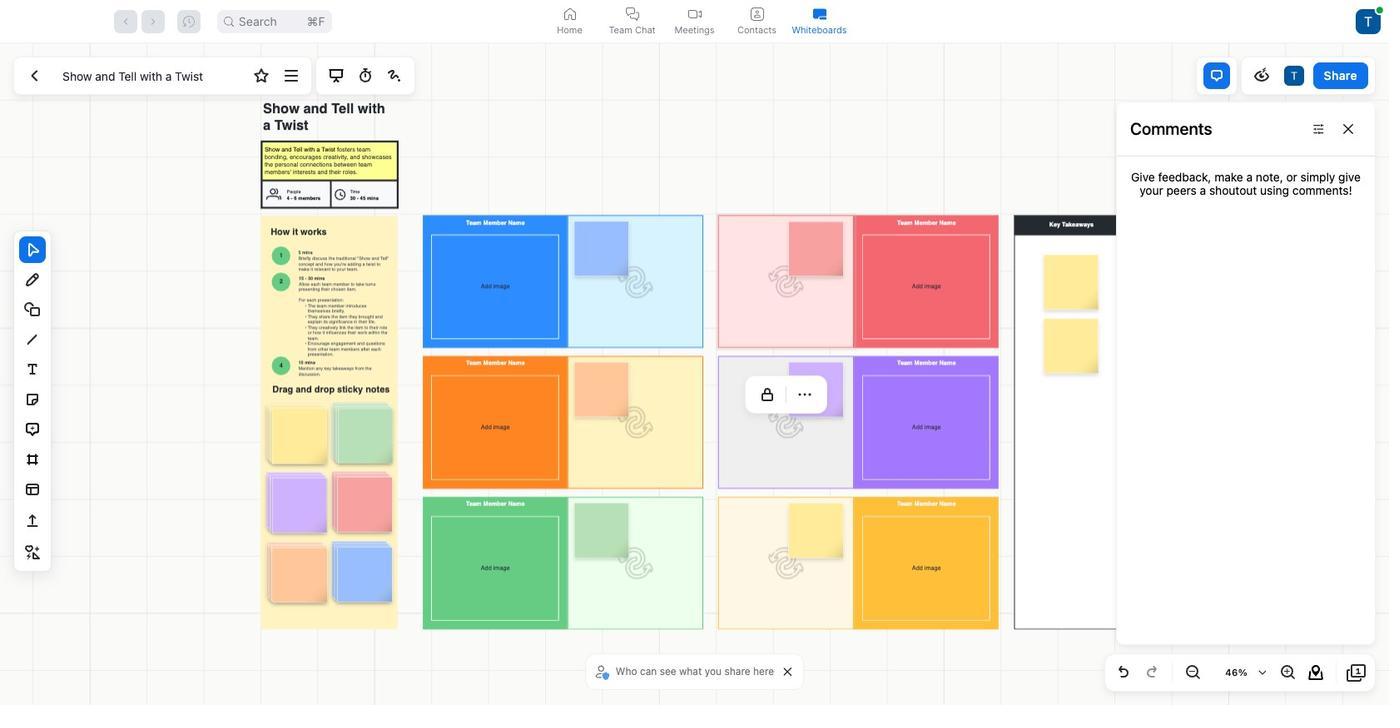 Task type: vqa. For each thing, say whether or not it's contained in the screenshot.
Meetings button
yes



Task type: locate. For each thing, give the bounding box(es) containing it.
profile contact image
[[751, 7, 764, 20]]

team chat image
[[626, 7, 639, 20]]

team chat button
[[601, 0, 664, 42]]

online image
[[1377, 6, 1384, 13], [1377, 6, 1384, 13]]

magnifier image
[[224, 16, 234, 26]]

⌘f
[[307, 14, 325, 28]]

tab list
[[539, 0, 851, 42]]

home small image
[[563, 7, 577, 20], [563, 7, 577, 20]]

contacts button
[[726, 0, 789, 42]]

whiteboards button
[[789, 0, 851, 42]]

team
[[609, 24, 633, 35]]

video on image
[[688, 7, 702, 20]]

team chat
[[609, 24, 656, 35]]

team chat image
[[626, 7, 639, 20]]



Task type: describe. For each thing, give the bounding box(es) containing it.
whiteboards
[[792, 24, 847, 35]]

whiteboard small image
[[813, 7, 827, 20]]

chat
[[635, 24, 656, 35]]

profile contact image
[[751, 7, 764, 20]]

magnifier image
[[224, 16, 234, 26]]

search
[[239, 14, 277, 28]]

meetings
[[675, 24, 715, 35]]

avatar image
[[1357, 9, 1382, 34]]

home button
[[539, 0, 601, 42]]

tab list containing home
[[539, 0, 851, 42]]

whiteboard small image
[[813, 7, 827, 20]]

video on image
[[688, 7, 702, 20]]

contacts
[[738, 24, 777, 35]]

home
[[557, 24, 583, 35]]

meetings button
[[664, 0, 726, 42]]



